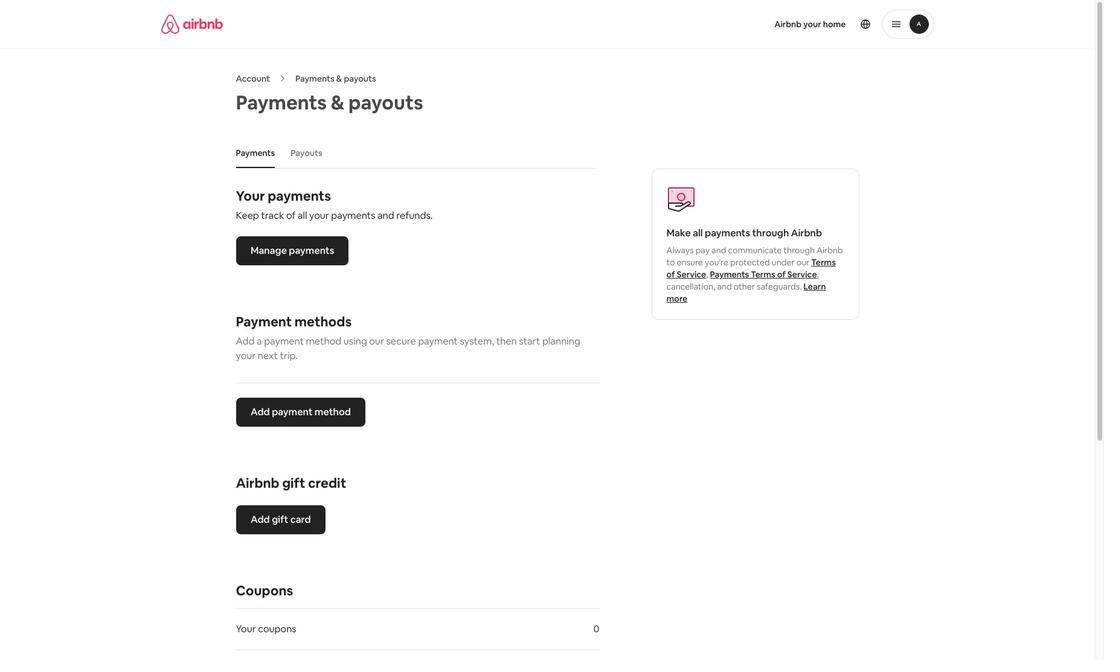 Task type: locate. For each thing, give the bounding box(es) containing it.
through up communicate
[[753, 227, 790, 239]]

pay
[[696, 245, 710, 256]]

add left card
[[251, 513, 270, 526]]

method inside button
[[315, 406, 351, 418]]

terms
[[812, 257, 836, 268], [751, 269, 776, 280]]

1 your from the top
[[236, 187, 265, 204]]

your payments keep track of all your payments and refunds.
[[236, 187, 433, 222]]

0 horizontal spatial your
[[236, 349, 256, 362]]

service up the cancellation, on the top right
[[677, 269, 707, 280]]

credit
[[308, 474, 347, 491]]

1 vertical spatial our
[[369, 335, 384, 348]]

, down you're
[[707, 269, 709, 280]]

1 horizontal spatial of
[[667, 269, 675, 280]]

add payment method button
[[236, 398, 365, 427]]

account link
[[236, 73, 270, 84]]

our
[[797, 257, 810, 268], [369, 335, 384, 348]]

0 vertical spatial gift
[[282, 474, 306, 491]]

0 vertical spatial all
[[298, 209, 307, 222]]

and inside always pay and communicate through airbnb to ensure you're protected under our
[[712, 245, 727, 256]]

and up you're
[[712, 245, 727, 256]]

of right track
[[286, 209, 296, 222]]

of
[[286, 209, 296, 222], [667, 269, 675, 280], [778, 269, 786, 280]]

you're
[[705, 257, 729, 268]]

, inside the , cancellation, and other safeguards.
[[818, 269, 819, 280]]

1 vertical spatial your
[[309, 209, 329, 222]]

and inside your payments keep track of all your payments and refunds.
[[378, 209, 395, 222]]

2 your from the top
[[236, 623, 256, 635]]

terms down protected
[[751, 269, 776, 280]]

to
[[667, 257, 675, 268]]

gift
[[282, 474, 306, 491], [272, 513, 288, 526]]

your left next
[[236, 349, 256, 362]]

1 vertical spatial terms
[[751, 269, 776, 280]]

add left 'a'
[[236, 335, 255, 348]]

keep
[[236, 209, 259, 222]]

payment methods add a payment method using our secure payment system, then start planning your next trip.
[[236, 313, 581, 362]]

through
[[753, 227, 790, 239], [784, 245, 815, 256]]

1 vertical spatial through
[[784, 245, 815, 256]]

airbnb up learn
[[817, 245, 844, 256]]

terms up learn
[[812, 257, 836, 268]]

add down next
[[251, 406, 270, 418]]

coupons
[[236, 582, 293, 599]]

2 horizontal spatial your
[[804, 19, 822, 30]]

and left "other"
[[718, 281, 732, 292]]

2 vertical spatial add
[[251, 513, 270, 526]]

all inside your payments keep track of all your payments and refunds.
[[298, 209, 307, 222]]

0 vertical spatial your
[[804, 19, 822, 30]]

payments & payouts
[[296, 73, 376, 84], [236, 90, 424, 115]]

your
[[804, 19, 822, 30], [309, 209, 329, 222], [236, 349, 256, 362]]

more
[[667, 293, 688, 304]]

1 horizontal spatial all
[[693, 227, 703, 239]]

your inside your payments keep track of all your payments and refunds.
[[236, 187, 265, 204]]

, payments terms of service
[[707, 269, 818, 280]]

0 vertical spatial terms
[[812, 257, 836, 268]]

payment down trip.
[[272, 406, 312, 418]]

1 vertical spatial add
[[251, 406, 270, 418]]

our right using
[[369, 335, 384, 348]]

coupons
[[258, 623, 297, 635]]

0 vertical spatial your
[[236, 187, 265, 204]]

add
[[236, 335, 255, 348], [251, 406, 270, 418], [251, 513, 270, 526]]

payouts
[[291, 147, 323, 158]]

payments inside payments button
[[236, 147, 275, 158]]

1 vertical spatial your
[[236, 623, 256, 635]]

card
[[290, 513, 311, 526]]

add for add gift card
[[251, 513, 270, 526]]

through up under
[[784, 245, 815, 256]]

0 vertical spatial through
[[753, 227, 790, 239]]

1 vertical spatial all
[[693, 227, 703, 239]]

service inside terms of service
[[677, 269, 707, 280]]

gift left card
[[272, 513, 288, 526]]

our right under
[[797, 257, 810, 268]]

1 horizontal spatial our
[[797, 257, 810, 268]]

0 horizontal spatial our
[[369, 335, 384, 348]]

0 vertical spatial add
[[236, 335, 255, 348]]

system,
[[460, 335, 495, 348]]

gift for add
[[272, 513, 288, 526]]

add inside add gift card link
[[251, 513, 270, 526]]

of inside your payments keep track of all your payments and refunds.
[[286, 209, 296, 222]]

airbnb up add gift card
[[236, 474, 280, 491]]

trip.
[[280, 349, 298, 362]]

your up keep
[[236, 187, 265, 204]]

,
[[707, 269, 709, 280], [818, 269, 819, 280]]

always pay and communicate through airbnb to ensure you're protected under our
[[667, 245, 844, 268]]

payouts button
[[285, 141, 329, 164]]

0 vertical spatial payouts
[[344, 73, 376, 84]]

1 vertical spatial gift
[[272, 513, 288, 526]]

payment inside button
[[272, 406, 312, 418]]

1 horizontal spatial terms
[[812, 257, 836, 268]]

1 vertical spatial and
[[712, 245, 727, 256]]

home
[[824, 19, 847, 30]]

our inside payment methods add a payment method using our secure payment system, then start planning your next trip.
[[369, 335, 384, 348]]

0 horizontal spatial all
[[298, 209, 307, 222]]

planning
[[543, 335, 581, 348]]

manage
[[251, 244, 287, 257]]

under
[[772, 257, 795, 268]]

airbnb inside the 'profile' element
[[775, 19, 802, 30]]

2 , from the left
[[818, 269, 819, 280]]

terms of service
[[667, 257, 836, 280]]

your left the home
[[804, 19, 822, 30]]

method
[[306, 335, 342, 348], [315, 406, 351, 418]]

and left refunds.
[[378, 209, 395, 222]]

your left coupons
[[236, 623, 256, 635]]

all right track
[[298, 209, 307, 222]]

0 vertical spatial and
[[378, 209, 395, 222]]

&
[[336, 73, 342, 84], [331, 90, 345, 115]]

2 horizontal spatial of
[[778, 269, 786, 280]]

0 vertical spatial method
[[306, 335, 342, 348]]

method inside payment methods add a payment method using our secure payment system, then start planning your next trip.
[[306, 335, 342, 348]]

, up learn
[[818, 269, 819, 280]]

profile element
[[562, 0, 935, 48]]

your up manage payments
[[309, 209, 329, 222]]

payment
[[264, 335, 304, 348], [418, 335, 458, 348], [272, 406, 312, 418]]

0 vertical spatial our
[[797, 257, 810, 268]]

airbnb up under
[[792, 227, 823, 239]]

add gift card
[[251, 513, 311, 526]]

2 vertical spatial and
[[718, 281, 732, 292]]

all up pay at the right top of page
[[693, 227, 703, 239]]

and for , cancellation, and other safeguards.
[[718, 281, 732, 292]]

other
[[734, 281, 756, 292]]

safeguards.
[[757, 281, 802, 292]]

service up learn
[[788, 269, 818, 280]]

all
[[298, 209, 307, 222], [693, 227, 703, 239]]

tab list
[[230, 138, 596, 168]]

gift left the credit
[[282, 474, 306, 491]]

learn
[[804, 281, 827, 292]]

add payment method
[[251, 406, 351, 418]]

track
[[261, 209, 284, 222]]

1 vertical spatial payments & payouts
[[236, 90, 424, 115]]

0 horizontal spatial ,
[[707, 269, 709, 280]]

payments button
[[230, 141, 281, 164]]

1 service from the left
[[677, 269, 707, 280]]

of down under
[[778, 269, 786, 280]]

service
[[677, 269, 707, 280], [788, 269, 818, 280]]

2 vertical spatial your
[[236, 349, 256, 362]]

your for payments
[[236, 187, 265, 204]]

0
[[594, 623, 600, 635]]

airbnb your home
[[775, 19, 847, 30]]

payment up trip.
[[264, 335, 304, 348]]

1 horizontal spatial your
[[309, 209, 329, 222]]

payouts
[[344, 73, 376, 84], [349, 90, 424, 115]]

payments
[[268, 187, 331, 204], [331, 209, 376, 222], [705, 227, 751, 239], [289, 244, 334, 257]]

1 vertical spatial method
[[315, 406, 351, 418]]

add inside add payment method button
[[251, 406, 270, 418]]

your
[[236, 187, 265, 204], [236, 623, 256, 635]]

airbnb left the home
[[775, 19, 802, 30]]

1 horizontal spatial service
[[788, 269, 818, 280]]

airbnb
[[775, 19, 802, 30], [792, 227, 823, 239], [817, 245, 844, 256], [236, 474, 280, 491]]

and inside the , cancellation, and other safeguards.
[[718, 281, 732, 292]]

and
[[378, 209, 395, 222], [712, 245, 727, 256], [718, 281, 732, 292]]

0 horizontal spatial service
[[677, 269, 707, 280]]

add gift card link
[[236, 505, 325, 534]]

1 , from the left
[[707, 269, 709, 280]]

payments
[[296, 73, 335, 84], [236, 90, 327, 115], [236, 147, 275, 158], [711, 269, 750, 280]]

0 horizontal spatial of
[[286, 209, 296, 222]]

1 horizontal spatial ,
[[818, 269, 819, 280]]

your coupons
[[236, 623, 297, 635]]

make
[[667, 227, 691, 239]]

of down "to" on the top of the page
[[667, 269, 675, 280]]

protected
[[731, 257, 771, 268]]



Task type: describe. For each thing, give the bounding box(es) containing it.
airbnb gift credit
[[236, 474, 347, 491]]

then
[[497, 335, 517, 348]]

of inside terms of service
[[667, 269, 675, 280]]

0 vertical spatial payments & payouts
[[296, 73, 376, 84]]

cancellation,
[[667, 281, 716, 292]]

a
[[257, 335, 262, 348]]

terms inside terms of service
[[812, 257, 836, 268]]

using
[[344, 335, 367, 348]]

your inside the 'profile' element
[[804, 19, 822, 30]]

start
[[519, 335, 541, 348]]

ensure
[[677, 257, 704, 268]]

next
[[258, 349, 278, 362]]

airbnb inside always pay and communicate through airbnb to ensure you're protected under our
[[817, 245, 844, 256]]

your for coupons
[[236, 623, 256, 635]]

add inside payment methods add a payment method using our secure payment system, then start planning your next trip.
[[236, 335, 255, 348]]

0 horizontal spatial terms
[[751, 269, 776, 280]]

manage payments link
[[236, 236, 349, 265]]

tab list containing payments
[[230, 138, 596, 168]]

1 vertical spatial payouts
[[349, 90, 424, 115]]

always
[[667, 245, 694, 256]]

2 service from the left
[[788, 269, 818, 280]]

terms of service link
[[667, 257, 836, 280]]

gift for airbnb
[[282, 474, 306, 491]]

communicate
[[729, 245, 782, 256]]

payment right "secure"
[[418, 335, 458, 348]]

0 vertical spatial &
[[336, 73, 342, 84]]

manage payments
[[251, 244, 334, 257]]

your inside payment methods add a payment method using our secure payment system, then start planning your next trip.
[[236, 349, 256, 362]]

payments inside manage payments link
[[289, 244, 334, 257]]

payments terms of service link
[[711, 269, 818, 280]]

1 vertical spatial &
[[331, 90, 345, 115]]

secure
[[386, 335, 416, 348]]

payment
[[236, 313, 292, 330]]

, cancellation, and other safeguards.
[[667, 269, 819, 292]]

through inside always pay and communicate through airbnb to ensure you're protected under our
[[784, 245, 815, 256]]

, for , payments terms of service
[[707, 269, 709, 280]]

and for always pay and communicate through airbnb to ensure you're protected under our
[[712, 245, 727, 256]]

learn more
[[667, 281, 827, 304]]

make all payments through airbnb
[[667, 227, 823, 239]]

account
[[236, 73, 270, 84]]

, for , cancellation, and other safeguards.
[[818, 269, 819, 280]]

our inside always pay and communicate through airbnb to ensure you're protected under our
[[797, 257, 810, 268]]

add for add payment method
[[251, 406, 270, 418]]

your inside your payments keep track of all your payments and refunds.
[[309, 209, 329, 222]]

learn more link
[[667, 281, 827, 304]]

refunds.
[[397, 209, 433, 222]]

methods
[[295, 313, 352, 330]]

airbnb your home link
[[768, 11, 854, 37]]



Task type: vqa. For each thing, say whether or not it's contained in the screenshot.
Your coupons
yes



